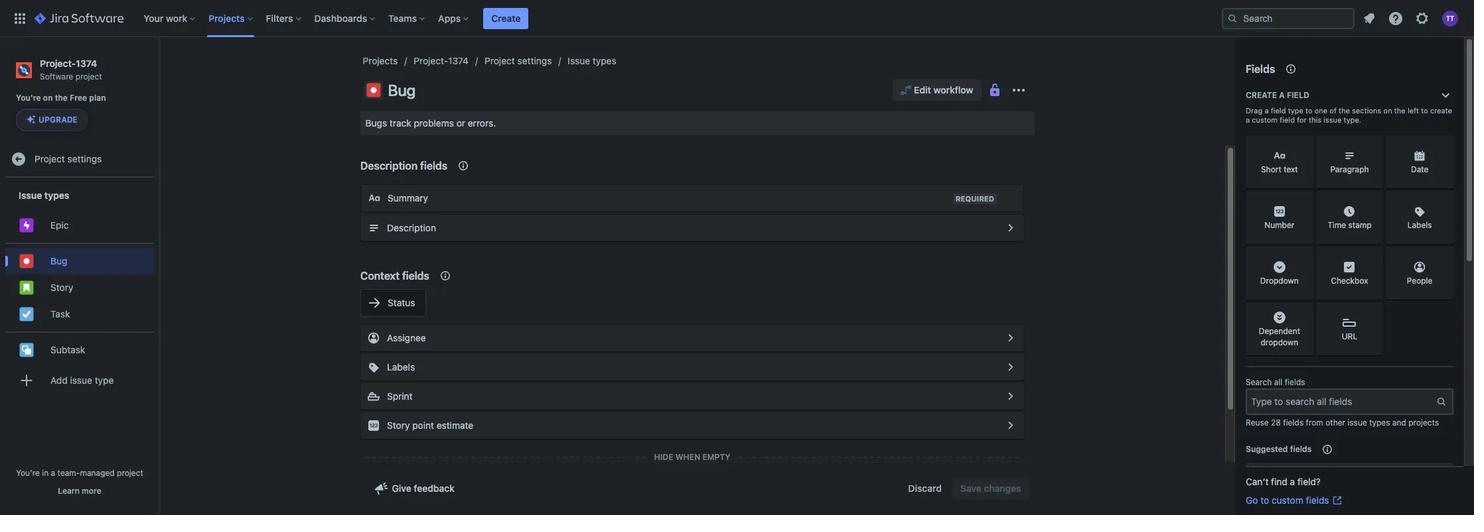 Task type: vqa. For each thing, say whether or not it's contained in the screenshot.
THE SET PROJECT BACKGROUND icon
no



Task type: describe. For each thing, give the bounding box(es) containing it.
28
[[1272, 418, 1282, 428]]

1374 for project-1374
[[448, 55, 469, 66]]

problems
[[414, 118, 454, 129]]

short
[[1262, 165, 1282, 175]]

fields right 28
[[1284, 418, 1304, 428]]

1 horizontal spatial to
[[1306, 106, 1313, 115]]

description button
[[361, 215, 1025, 242]]

story link
[[5, 275, 154, 302]]

open field configuration image for sprint
[[1003, 389, 1019, 405]]

summary
[[388, 193, 428, 204]]

short text
[[1262, 165, 1299, 175]]

left
[[1408, 106, 1420, 115]]

filters
[[266, 12, 293, 24]]

primary element
[[8, 0, 1222, 37]]

give
[[392, 483, 412, 495]]

paragraph
[[1331, 165, 1370, 175]]

discard button
[[901, 479, 950, 500]]

banner containing your work
[[0, 0, 1475, 37]]

or
[[457, 118, 466, 129]]

work
[[166, 12, 187, 24]]

fields left more information about the context fields icon
[[402, 270, 430, 282]]

discard
[[909, 483, 942, 495]]

more information about the suggested fields image
[[1320, 442, 1336, 458]]

for
[[1298, 116, 1307, 124]]

Search field
[[1222, 8, 1355, 29]]

bugs track problems or errors.
[[366, 118, 496, 129]]

story for story point estimate
[[387, 420, 410, 432]]

teams button
[[385, 8, 430, 29]]

software
[[40, 72, 73, 82]]

apps button
[[434, 8, 474, 29]]

1 horizontal spatial types
[[593, 55, 617, 66]]

help image
[[1389, 10, 1404, 26]]

feedback
[[414, 483, 455, 495]]

learn
[[58, 487, 80, 497]]

plan
[[89, 93, 106, 103]]

1 vertical spatial project settings link
[[5, 146, 154, 173]]

issue type icon image
[[366, 82, 381, 98]]

create a field
[[1246, 90, 1310, 100]]

create button
[[484, 8, 529, 29]]

upgrade
[[39, 115, 78, 125]]

type inside drag a field type to one of the sections on the left to create a custom field for this issue type.
[[1289, 106, 1304, 115]]

search
[[1246, 378, 1272, 388]]

all
[[1275, 378, 1283, 388]]

bug link
[[5, 249, 154, 275]]

dashboards button
[[310, 8, 381, 29]]

story point estimate button
[[361, 413, 1025, 440]]

open field configuration image for assignee
[[1003, 331, 1019, 347]]

go
[[1246, 495, 1259, 507]]

2 horizontal spatial to
[[1422, 106, 1429, 115]]

search all fields
[[1246, 378, 1306, 388]]

more information about the context fields image
[[438, 268, 453, 284]]

sections
[[1353, 106, 1382, 115]]

track
[[390, 118, 412, 129]]

projects for projects 'link'
[[363, 55, 398, 66]]

required
[[956, 195, 995, 203]]

fields left this link will be opened in a new tab icon
[[1307, 495, 1330, 507]]

1 horizontal spatial project
[[117, 469, 143, 479]]

sidebar navigation image
[[145, 53, 174, 80]]

learn more
[[58, 487, 101, 497]]

dashboards
[[314, 12, 367, 24]]

notifications image
[[1362, 10, 1378, 26]]

0 horizontal spatial project settings
[[35, 153, 102, 165]]

you're for you're on the free plan
[[16, 93, 41, 103]]

status
[[388, 297, 415, 309]]

upgrade button
[[17, 110, 88, 131]]

1 horizontal spatial settings
[[518, 55, 552, 66]]

people
[[1408, 277, 1433, 286]]

1374 for project-1374 software project
[[76, 58, 97, 69]]

subtask
[[50, 345, 85, 356]]

1 horizontal spatial issue
[[568, 55, 590, 66]]

search image
[[1228, 13, 1238, 24]]

Type to search all fields text field
[[1248, 390, 1437, 414]]

add issue type
[[50, 375, 114, 386]]

issue inside drag a field type to one of the sections on the left to create a custom field for this issue type.
[[1324, 116, 1342, 124]]

1 horizontal spatial the
[[1339, 106, 1351, 115]]

fields
[[1246, 63, 1276, 75]]

field for drag
[[1271, 106, 1287, 115]]

story for story
[[50, 282, 73, 293]]

other
[[1326, 418, 1346, 428]]

time
[[1328, 221, 1347, 231]]

stamp
[[1349, 221, 1372, 231]]

fields left more information about the context fields image
[[420, 160, 448, 172]]

dropdown
[[1261, 338, 1299, 348]]

open field configuration image for story point estimate
[[1003, 418, 1019, 434]]

0 horizontal spatial settings
[[67, 153, 102, 165]]

free
[[70, 93, 87, 103]]

context
[[361, 270, 400, 282]]

point
[[413, 420, 434, 432]]

add issue type image
[[19, 373, 35, 389]]

description for description
[[387, 222, 436, 234]]

go to custom fields link
[[1246, 495, 1343, 508]]

a right 'drag'
[[1265, 106, 1269, 115]]

story point estimate
[[387, 420, 474, 432]]

project- for project-1374 software project
[[40, 58, 76, 69]]

project- for project-1374
[[414, 55, 448, 66]]

more information about the fields image
[[1284, 61, 1300, 77]]

managed
[[80, 469, 115, 479]]

edit
[[914, 84, 932, 96]]

fields left more information about the suggested fields image
[[1291, 445, 1312, 455]]

2 vertical spatial field
[[1280, 116, 1296, 124]]

reuse 28 fields from other issue types and projects
[[1246, 418, 1440, 428]]

assignee
[[387, 333, 426, 344]]

field for create
[[1288, 90, 1310, 100]]

0 vertical spatial project settings
[[485, 55, 552, 66]]

project inside project-1374 software project
[[76, 72, 102, 82]]

learn more button
[[58, 487, 101, 497]]

project-1374 link
[[414, 53, 469, 69]]

apps
[[438, 12, 461, 24]]

drag
[[1246, 106, 1263, 115]]

url
[[1343, 332, 1358, 342]]

create for create
[[492, 12, 521, 24]]

go to custom fields
[[1246, 495, 1330, 507]]

reuse
[[1246, 418, 1269, 428]]



Task type: locate. For each thing, give the bounding box(es) containing it.
0 vertical spatial on
[[43, 93, 53, 103]]

a right find
[[1291, 477, 1296, 488]]

give feedback
[[392, 483, 455, 495]]

teams
[[389, 12, 417, 24]]

1374
[[448, 55, 469, 66], [76, 58, 97, 69]]

group containing bug
[[5, 243, 154, 332]]

you're up upgrade button
[[16, 93, 41, 103]]

project-1374
[[414, 55, 469, 66]]

1 horizontal spatial bug
[[388, 81, 416, 100]]

1 vertical spatial project
[[117, 469, 143, 479]]

1 vertical spatial project
[[35, 153, 65, 165]]

the left left
[[1395, 106, 1406, 115]]

to up this
[[1306, 106, 1313, 115]]

0 horizontal spatial bug
[[50, 256, 67, 267]]

0 horizontal spatial project settings link
[[5, 146, 154, 173]]

more information image down text
[[1297, 193, 1313, 209]]

0 vertical spatial you're
[[16, 93, 41, 103]]

project settings
[[485, 55, 552, 66], [35, 153, 102, 165]]

type inside button
[[95, 375, 114, 386]]

project settings down create button
[[485, 55, 552, 66]]

1 vertical spatial issue
[[19, 190, 42, 201]]

the left free
[[55, 93, 68, 103]]

project settings link down create button
[[485, 53, 552, 69]]

projects up issue type icon
[[363, 55, 398, 66]]

projects
[[1409, 418, 1440, 428]]

issue
[[1324, 116, 1342, 124], [70, 375, 92, 386], [1348, 418, 1368, 428]]

sprint button
[[361, 384, 1025, 410]]

1 horizontal spatial project settings
[[485, 55, 552, 66]]

dependent
[[1259, 327, 1301, 337]]

on inside drag a field type to one of the sections on the left to create a custom field for this issue type.
[[1384, 106, 1393, 115]]

group containing issue types
[[5, 178, 154, 403]]

1 horizontal spatial story
[[387, 420, 410, 432]]

projects inside the projects popup button
[[209, 12, 245, 24]]

group
[[5, 178, 154, 403], [5, 243, 154, 332]]

description for description fields
[[361, 160, 418, 172]]

issue types inside group
[[19, 190, 69, 201]]

a
[[1280, 90, 1285, 100], [1265, 106, 1269, 115], [1246, 116, 1250, 124], [51, 469, 55, 479], [1291, 477, 1296, 488]]

more information image
[[1297, 193, 1313, 209], [1367, 248, 1383, 264]]

checkbox
[[1332, 277, 1369, 286]]

issue inside button
[[70, 375, 92, 386]]

create inside button
[[492, 12, 521, 24]]

description up summary on the left of page
[[361, 160, 418, 172]]

custom
[[1253, 116, 1278, 124], [1272, 495, 1304, 507]]

task link
[[5, 302, 154, 328]]

custom down 'drag'
[[1253, 116, 1278, 124]]

labels up sprint at the bottom left
[[387, 362, 415, 373]]

epic
[[50, 220, 69, 231]]

0 horizontal spatial the
[[55, 93, 68, 103]]

1 vertical spatial settings
[[67, 153, 102, 165]]

1 open field configuration image from the top
[[1003, 360, 1019, 376]]

2 open field configuration image from the top
[[1003, 389, 1019, 405]]

0 horizontal spatial on
[[43, 93, 53, 103]]

text
[[1284, 165, 1299, 175]]

type up for at right
[[1289, 106, 1304, 115]]

1374 down apps dropdown button
[[448, 55, 469, 66]]

0 horizontal spatial to
[[1261, 495, 1270, 507]]

create right apps dropdown button
[[492, 12, 521, 24]]

issue down of
[[1324, 116, 1342, 124]]

number
[[1265, 221, 1295, 231]]

field up for at right
[[1288, 90, 1310, 100]]

open field configuration image inside assignee button
[[1003, 331, 1019, 347]]

projects right work
[[209, 12, 245, 24]]

you're left in
[[16, 469, 40, 479]]

bug
[[388, 81, 416, 100], [50, 256, 67, 267]]

2 you're from the top
[[16, 469, 40, 479]]

1 you're from the top
[[16, 93, 41, 103]]

settings down upgrade
[[67, 153, 102, 165]]

0 vertical spatial description
[[361, 160, 418, 172]]

epic link
[[5, 213, 154, 239]]

issue types for issue types link
[[568, 55, 617, 66]]

you're for you're in a team-managed project
[[16, 469, 40, 479]]

project down create button
[[485, 55, 515, 66]]

dependent dropdown
[[1259, 327, 1301, 348]]

1 horizontal spatial on
[[1384, 106, 1393, 115]]

this link will be opened in a new tab image
[[1332, 496, 1343, 507]]

jira software image
[[35, 10, 124, 26], [35, 10, 124, 26]]

1 vertical spatial issue types
[[19, 190, 69, 201]]

find
[[1272, 477, 1288, 488]]

time stamp
[[1328, 221, 1372, 231]]

0 vertical spatial field
[[1288, 90, 1310, 100]]

projects button
[[205, 8, 258, 29]]

1374 inside project-1374 software project
[[76, 58, 97, 69]]

1 horizontal spatial labels
[[1408, 221, 1433, 231]]

0 vertical spatial issue
[[568, 55, 590, 66]]

1 horizontal spatial projects
[[363, 55, 398, 66]]

story up "task"
[[50, 282, 73, 293]]

0 horizontal spatial story
[[50, 282, 73, 293]]

edit workflow button
[[893, 80, 982, 101]]

2 open field configuration image from the top
[[1003, 331, 1019, 347]]

1374 up free
[[76, 58, 97, 69]]

0 vertical spatial more information image
[[1297, 193, 1313, 209]]

open field configuration image inside sprint button
[[1003, 389, 1019, 405]]

bug right issue type icon
[[388, 81, 416, 100]]

1 vertical spatial you're
[[16, 469, 40, 479]]

your
[[144, 12, 164, 24]]

project right managed
[[117, 469, 143, 479]]

3 open field configuration image from the top
[[1003, 418, 1019, 434]]

2 group from the top
[[5, 243, 154, 332]]

issue right other
[[1348, 418, 1368, 428]]

custom inside drag a field type to one of the sections on the left to create a custom field for this issue type.
[[1253, 116, 1278, 124]]

your profile and settings image
[[1443, 10, 1459, 26]]

0 vertical spatial type
[[1289, 106, 1304, 115]]

labels up people
[[1408, 221, 1433, 231]]

add issue type button
[[5, 368, 154, 395]]

0 vertical spatial labels
[[1408, 221, 1433, 231]]

when
[[676, 453, 701, 463]]

project- inside project-1374 software project
[[40, 58, 76, 69]]

issue down primary element
[[568, 55, 590, 66]]

0 horizontal spatial project
[[76, 72, 102, 82]]

of
[[1330, 106, 1337, 115]]

project- up software
[[40, 58, 76, 69]]

1 vertical spatial field
[[1271, 106, 1287, 115]]

to
[[1306, 106, 1313, 115], [1422, 106, 1429, 115], [1261, 495, 1270, 507]]

give feedback button
[[366, 479, 463, 500]]

0 vertical spatial open field configuration image
[[1003, 360, 1019, 376]]

1 vertical spatial custom
[[1272, 495, 1304, 507]]

banner
[[0, 0, 1475, 37]]

you're in a team-managed project
[[16, 469, 143, 479]]

errors.
[[468, 118, 496, 129]]

0 vertical spatial issue
[[1324, 116, 1342, 124]]

more information about the context fields image
[[456, 158, 472, 174]]

0 vertical spatial create
[[492, 12, 521, 24]]

more information image
[[1297, 248, 1313, 264]]

1 vertical spatial open field configuration image
[[1003, 331, 1019, 347]]

field down create a field
[[1271, 106, 1287, 115]]

create for create a field
[[1246, 90, 1278, 100]]

1 horizontal spatial more information image
[[1367, 248, 1383, 264]]

settings down create button
[[518, 55, 552, 66]]

on
[[43, 93, 53, 103], [1384, 106, 1393, 115]]

0 horizontal spatial type
[[95, 375, 114, 386]]

can't find a field?
[[1246, 477, 1321, 488]]

add
[[50, 375, 68, 386]]

0 vertical spatial custom
[[1253, 116, 1278, 124]]

0 vertical spatial bug
[[388, 81, 416, 100]]

fields
[[420, 160, 448, 172], [402, 270, 430, 282], [1285, 378, 1306, 388], [1284, 418, 1304, 428], [1291, 445, 1312, 455], [1307, 495, 1330, 507]]

1 vertical spatial projects
[[363, 55, 398, 66]]

settings image
[[1415, 10, 1431, 26]]

0 horizontal spatial project
[[35, 153, 65, 165]]

issue types up epic
[[19, 190, 69, 201]]

projects link
[[363, 53, 398, 69]]

estimate
[[437, 420, 474, 432]]

labels inside button
[[387, 362, 415, 373]]

2 vertical spatial types
[[1370, 418, 1391, 428]]

open field configuration image
[[1003, 360, 1019, 376], [1003, 389, 1019, 405]]

suggested fields
[[1246, 445, 1312, 455]]

0 horizontal spatial issue types
[[19, 190, 69, 201]]

workflow
[[934, 84, 974, 96]]

1 vertical spatial story
[[387, 420, 410, 432]]

0 vertical spatial issue types
[[568, 55, 617, 66]]

1 vertical spatial types
[[44, 190, 69, 201]]

2 horizontal spatial the
[[1395, 106, 1406, 115]]

issue types down primary element
[[568, 55, 617, 66]]

and
[[1393, 418, 1407, 428]]

type down subtask link
[[95, 375, 114, 386]]

1 horizontal spatial 1374
[[448, 55, 469, 66]]

a down more information about the fields icon
[[1280, 90, 1285, 100]]

bugs
[[366, 118, 387, 129]]

open field configuration image
[[1003, 220, 1019, 236], [1003, 331, 1019, 347], [1003, 418, 1019, 434]]

description down summary on the left of page
[[387, 222, 436, 234]]

description fields
[[361, 160, 448, 172]]

in
[[42, 469, 49, 479]]

more information image for number
[[1297, 193, 1313, 209]]

0 vertical spatial open field configuration image
[[1003, 220, 1019, 236]]

2 vertical spatial open field configuration image
[[1003, 418, 1019, 434]]

project- down apps
[[414, 55, 448, 66]]

more information image down stamp
[[1367, 248, 1383, 264]]

you're on the free plan
[[16, 93, 106, 103]]

1 vertical spatial open field configuration image
[[1003, 389, 1019, 405]]

0 vertical spatial settings
[[518, 55, 552, 66]]

this
[[1309, 116, 1322, 124]]

0 vertical spatial project settings link
[[485, 53, 552, 69]]

1 horizontal spatial create
[[1246, 90, 1278, 100]]

0 horizontal spatial more information image
[[1297, 193, 1313, 209]]

story inside button
[[387, 420, 410, 432]]

hide
[[654, 453, 674, 463]]

the right of
[[1339, 106, 1351, 115]]

drag a field type to one of the sections on the left to create a custom field for this issue type.
[[1246, 106, 1453, 124]]

0 vertical spatial project
[[485, 55, 515, 66]]

hide when empty
[[654, 453, 731, 463]]

1 horizontal spatial issue
[[1324, 116, 1342, 124]]

a right in
[[51, 469, 55, 479]]

appswitcher icon image
[[12, 10, 28, 26]]

custom down can't find a field? in the bottom right of the page
[[1272, 495, 1304, 507]]

1 horizontal spatial type
[[1289, 106, 1304, 115]]

to right go
[[1261, 495, 1270, 507]]

0 horizontal spatial issue
[[70, 375, 92, 386]]

more
[[82, 487, 101, 497]]

2 vertical spatial issue
[[1348, 418, 1368, 428]]

0 horizontal spatial projects
[[209, 12, 245, 24]]

1 vertical spatial type
[[95, 375, 114, 386]]

issue types
[[568, 55, 617, 66], [19, 190, 69, 201]]

project settings down upgrade
[[35, 153, 102, 165]]

1 horizontal spatial project settings link
[[485, 53, 552, 69]]

bug up story link
[[50, 256, 67, 267]]

types up epic
[[44, 190, 69, 201]]

fields right 'all'
[[1285, 378, 1306, 388]]

1 vertical spatial create
[[1246, 90, 1278, 100]]

1 vertical spatial project settings
[[35, 153, 102, 165]]

1 vertical spatial labels
[[387, 362, 415, 373]]

create
[[1431, 106, 1453, 115]]

on up upgrade button
[[43, 93, 53, 103]]

1 group from the top
[[5, 178, 154, 403]]

team-
[[58, 469, 80, 479]]

open field configuration image for description
[[1003, 220, 1019, 236]]

1 horizontal spatial project-
[[414, 55, 448, 66]]

1 open field configuration image from the top
[[1003, 220, 1019, 236]]

open field configuration image inside story point estimate button
[[1003, 418, 1019, 434]]

you're
[[16, 93, 41, 103], [16, 469, 40, 479]]

more options image
[[1011, 82, 1027, 98]]

can't
[[1246, 477, 1269, 488]]

0 vertical spatial project
[[76, 72, 102, 82]]

types
[[593, 55, 617, 66], [44, 190, 69, 201], [1370, 418, 1391, 428]]

0 horizontal spatial types
[[44, 190, 69, 201]]

a down 'drag'
[[1246, 116, 1250, 124]]

projects
[[209, 12, 245, 24], [363, 55, 398, 66]]

project-1374 software project
[[40, 58, 102, 82]]

your work button
[[140, 8, 201, 29]]

1 vertical spatial on
[[1384, 106, 1393, 115]]

0 horizontal spatial 1374
[[76, 58, 97, 69]]

1 vertical spatial bug
[[50, 256, 67, 267]]

0 vertical spatial story
[[50, 282, 73, 293]]

project settings link down upgrade
[[5, 146, 154, 173]]

issue right add
[[70, 375, 92, 386]]

empty
[[703, 453, 731, 463]]

issue up epic link
[[19, 190, 42, 201]]

0 vertical spatial types
[[593, 55, 617, 66]]

to right left
[[1422, 106, 1429, 115]]

project down upgrade button
[[35, 153, 65, 165]]

1 vertical spatial issue
[[70, 375, 92, 386]]

projects for the projects popup button
[[209, 12, 245, 24]]

2 horizontal spatial types
[[1370, 418, 1391, 428]]

types down primary element
[[593, 55, 617, 66]]

from
[[1307, 418, 1324, 428]]

0 horizontal spatial labels
[[387, 362, 415, 373]]

0 vertical spatial projects
[[209, 12, 245, 24]]

1 horizontal spatial issue types
[[568, 55, 617, 66]]

0 horizontal spatial issue
[[19, 190, 42, 201]]

1 horizontal spatial project
[[485, 55, 515, 66]]

type
[[1289, 106, 1304, 115], [95, 375, 114, 386]]

1 vertical spatial more information image
[[1367, 248, 1383, 264]]

project
[[485, 55, 515, 66], [35, 153, 65, 165]]

project
[[76, 72, 102, 82], [117, 469, 143, 479]]

project up the plan
[[76, 72, 102, 82]]

issue types for group containing issue types
[[19, 190, 69, 201]]

more information image for checkbox
[[1367, 248, 1383, 264]]

types left the and
[[1370, 418, 1391, 428]]

open field configuration image for labels
[[1003, 360, 1019, 376]]

on right "sections"
[[1384, 106, 1393, 115]]

field left for at right
[[1280, 116, 1296, 124]]

create up 'drag'
[[1246, 90, 1278, 100]]

open field configuration image inside the description button
[[1003, 220, 1019, 236]]

story left point
[[387, 420, 410, 432]]

2 horizontal spatial issue
[[1348, 418, 1368, 428]]

your work
[[144, 12, 187, 24]]

0 horizontal spatial create
[[492, 12, 521, 24]]

open field configuration image inside labels button
[[1003, 360, 1019, 376]]

one
[[1315, 106, 1328, 115]]

issue
[[568, 55, 590, 66], [19, 190, 42, 201]]

edit workflow
[[914, 84, 974, 96]]

1 vertical spatial description
[[387, 222, 436, 234]]

assignee button
[[361, 325, 1025, 352]]

0 horizontal spatial project-
[[40, 58, 76, 69]]

description inside the description button
[[387, 222, 436, 234]]

labels button
[[361, 355, 1025, 381]]



